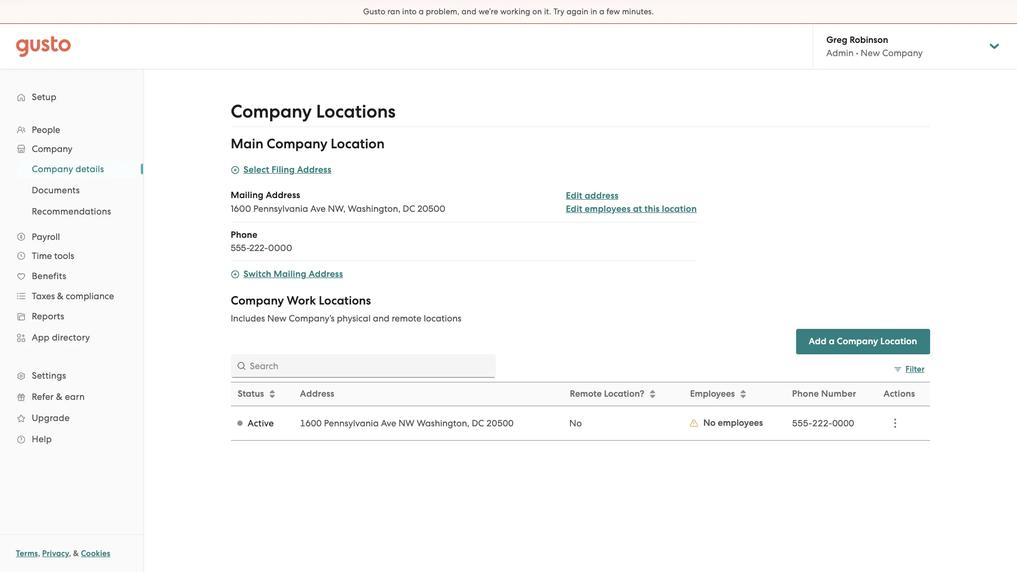 Task type: locate. For each thing, give the bounding box(es) containing it.
benefits link
[[11, 267, 133, 286]]

ave inside mailing address 1600 pennsylvania ave nw, washington, dc 20500
[[311, 204, 326, 214]]

0 vertical spatial washington,
[[348, 204, 401, 214]]

, left privacy link
[[38, 549, 40, 559]]

company up includes
[[231, 294, 284, 308]]

a
[[419, 7, 424, 16], [600, 7, 605, 16], [830, 336, 835, 347]]

1 horizontal spatial mailing
[[274, 269, 307, 280]]

phone
[[231, 230, 258, 241], [793, 389, 820, 400]]

company
[[883, 48, 924, 58], [231, 101, 312, 122], [267, 136, 328, 152], [32, 144, 72, 154], [32, 164, 73, 174], [231, 294, 284, 308], [289, 313, 330, 324], [838, 336, 879, 347]]

1 horizontal spatial 0000
[[833, 418, 855, 429]]

main company location with option to select different filing and mailing addresses group
[[231, 136, 697, 281]]

privacy
[[42, 549, 69, 559]]

nw
[[399, 418, 415, 429]]

documents link
[[19, 181, 133, 200]]

,
[[38, 549, 40, 559], [69, 549, 71, 559]]

222- down 'phone number'
[[813, 418, 833, 429]]

0 vertical spatial pennsylvania
[[254, 204, 308, 214]]

1 vertical spatial 1600
[[300, 418, 322, 429]]

Search field
[[231, 355, 496, 378]]

main
[[231, 136, 264, 152]]

222- up switch
[[250, 243, 268, 253]]

nw,
[[328, 204, 346, 214]]

new inside company work locations includes new company 's physical and remote locations
[[267, 313, 287, 324]]

minutes.
[[623, 7, 654, 16]]

0 horizontal spatial employees
[[585, 204, 631, 215]]

mailing up work
[[274, 269, 307, 280]]

robinson
[[850, 34, 889, 46]]

company inside greg robinson admin • new company
[[883, 48, 924, 58]]

location?
[[604, 389, 645, 400]]

app directory link
[[11, 328, 133, 347]]

details
[[76, 164, 104, 174]]

new down robinson
[[861, 48, 881, 58]]

and left we're
[[462, 7, 477, 16]]

0 horizontal spatial 0000
[[268, 243, 292, 253]]

location
[[331, 136, 385, 152], [881, 336, 918, 347]]

gusto navigation element
[[0, 69, 143, 467]]

1 horizontal spatial 555-
[[793, 418, 813, 429]]

try
[[554, 7, 565, 16]]

no down employees
[[704, 418, 716, 429]]

222-
[[250, 243, 268, 253], [813, 418, 833, 429]]

locations
[[316, 101, 396, 122], [319, 294, 371, 308]]

phone for 555-
[[231, 230, 258, 241]]

edit left address
[[566, 190, 583, 201]]

& left cookies
[[73, 549, 79, 559]]

1 vertical spatial ave
[[381, 418, 397, 429]]

recommendations
[[32, 206, 111, 217]]

physical
[[337, 313, 371, 324]]

phone inside phone 555-222-0000
[[231, 230, 258, 241]]

1 horizontal spatial ave
[[381, 418, 397, 429]]

1 horizontal spatial pennsylvania
[[324, 418, 379, 429]]

20500
[[418, 204, 446, 214], [487, 418, 514, 429]]

0 horizontal spatial 1600
[[231, 204, 251, 214]]

1 horizontal spatial washington,
[[417, 418, 470, 429]]

employees button
[[684, 383, 786, 406]]

add a company location
[[809, 336, 918, 347]]

0 horizontal spatial a
[[419, 7, 424, 16]]

problem,
[[426, 7, 460, 16]]

1 vertical spatial washington,
[[417, 418, 470, 429]]

pennsylvania
[[254, 204, 308, 214], [324, 418, 379, 429]]

1600 right active
[[300, 418, 322, 429]]

1 vertical spatial dc
[[472, 418, 485, 429]]

remote location? button
[[564, 383, 683, 406]]

1 horizontal spatial new
[[861, 48, 881, 58]]

address
[[297, 164, 332, 175], [266, 190, 300, 201], [309, 269, 343, 280], [300, 389, 335, 400]]

555- up switch
[[231, 243, 250, 253]]

0 horizontal spatial mailing
[[231, 190, 264, 201]]

list
[[0, 120, 143, 450], [0, 159, 143, 222], [231, 189, 697, 261]]

1 vertical spatial mailing
[[274, 269, 307, 280]]

company down people on the left of the page
[[32, 144, 72, 154]]

2 , from the left
[[69, 549, 71, 559]]

actions
[[884, 389, 916, 400]]

edit
[[566, 190, 583, 201], [566, 204, 583, 215]]

1 horizontal spatial dc
[[472, 418, 485, 429]]

0 vertical spatial 555-
[[231, 243, 250, 253]]

1 horizontal spatial ,
[[69, 549, 71, 559]]

washington, right nw,
[[348, 204, 401, 214]]

location inside group
[[331, 136, 385, 152]]

1600
[[231, 204, 251, 214], [300, 418, 322, 429]]

new inside greg robinson admin • new company
[[861, 48, 881, 58]]

edit address button
[[566, 190, 619, 203]]

1 horizontal spatial 222-
[[813, 418, 833, 429]]

company details link
[[19, 160, 133, 179]]

company up main
[[231, 101, 312, 122]]

washington, right the 'nw'
[[417, 418, 470, 429]]

new
[[861, 48, 881, 58], [267, 313, 287, 324]]

new right includes
[[267, 313, 287, 324]]

0 horizontal spatial pennsylvania
[[254, 204, 308, 214]]

1600 up phone 555-222-0000
[[231, 204, 251, 214]]

and left remote
[[373, 313, 390, 324]]

filing
[[272, 164, 295, 175]]

, left cookies
[[69, 549, 71, 559]]

1 vertical spatial location
[[881, 336, 918, 347]]

0 vertical spatial location
[[331, 136, 385, 152]]

phone left number
[[793, 389, 820, 400]]

& for compliance
[[57, 291, 64, 302]]

working
[[501, 7, 531, 16]]

company inside main company location with option to select different filing and mailing addresses group
[[267, 136, 328, 152]]

home image
[[16, 36, 71, 57]]

no for no employees
[[704, 418, 716, 429]]

mailing inside mailing address 1600 pennsylvania ave nw, washington, dc 20500
[[231, 190, 264, 201]]

phone number
[[793, 389, 857, 400]]

a right into
[[419, 7, 424, 16]]

0000
[[268, 243, 292, 253], [833, 418, 855, 429]]

phone 555-222-0000
[[231, 230, 292, 253]]

0 horizontal spatial washington,
[[348, 204, 401, 214]]

settings link
[[11, 366, 133, 385]]

0 vertical spatial 1600
[[231, 204, 251, 214]]

mailing inside button
[[274, 269, 307, 280]]

0 vertical spatial 222-
[[250, 243, 268, 253]]

a right the in
[[600, 7, 605, 16]]

and
[[462, 7, 477, 16], [373, 313, 390, 324]]

0 horizontal spatial 222-
[[250, 243, 268, 253]]

555- down 'phone number'
[[793, 418, 813, 429]]

0 vertical spatial ave
[[311, 204, 326, 214]]

0 vertical spatial &
[[57, 291, 64, 302]]

cookies
[[81, 549, 110, 559]]

1 horizontal spatial phone
[[793, 389, 820, 400]]

it.
[[545, 7, 552, 16]]

0000 down number
[[833, 418, 855, 429]]

gusto
[[363, 7, 386, 16]]

mailing
[[231, 190, 264, 201], [274, 269, 307, 280]]

& inside dropdown button
[[57, 291, 64, 302]]

0 horizontal spatial new
[[267, 313, 287, 324]]

at
[[634, 204, 643, 215]]

0 horizontal spatial dc
[[403, 204, 416, 214]]

people button
[[11, 120, 133, 139]]

1 horizontal spatial location
[[881, 336, 918, 347]]

0 horizontal spatial 20500
[[418, 204, 446, 214]]

0 horizontal spatial ave
[[311, 204, 326, 214]]

0 horizontal spatial phone
[[231, 230, 258, 241]]

& left earn
[[56, 392, 63, 402]]

a inside button
[[830, 336, 835, 347]]

1 vertical spatial 555-
[[793, 418, 813, 429]]

edit down edit address button
[[566, 204, 583, 215]]

& right taxes
[[57, 291, 64, 302]]

1 vertical spatial employees
[[718, 418, 764, 429]]

company up documents
[[32, 164, 73, 174]]

1 vertical spatial locations
[[319, 294, 371, 308]]

0 vertical spatial and
[[462, 7, 477, 16]]

add a company location button
[[797, 329, 931, 355]]

0 horizontal spatial 555-
[[231, 243, 250, 253]]

location inside button
[[881, 336, 918, 347]]

company down robinson
[[883, 48, 924, 58]]

ave left the 'nw'
[[381, 418, 397, 429]]

0000 up switch mailing address button
[[268, 243, 292, 253]]

phone for number
[[793, 389, 820, 400]]

no employees
[[704, 418, 764, 429]]

1 horizontal spatial no
[[704, 418, 716, 429]]

taxes & compliance button
[[11, 287, 133, 306]]

1 vertical spatial and
[[373, 313, 390, 324]]

switch
[[244, 269, 272, 280]]

0 vertical spatial dc
[[403, 204, 416, 214]]

work
[[287, 294, 316, 308]]

location
[[662, 204, 697, 215]]

no
[[704, 418, 716, 429], [570, 418, 582, 429]]

a right add
[[830, 336, 835, 347]]

ran
[[388, 7, 401, 16]]

earn
[[65, 392, 85, 402]]

mailing down select
[[231, 190, 264, 201]]

employees down employees button
[[718, 418, 764, 429]]

0 vertical spatial new
[[861, 48, 881, 58]]

1 horizontal spatial 20500
[[487, 418, 514, 429]]

1 vertical spatial 0000
[[833, 418, 855, 429]]

0 horizontal spatial location
[[331, 136, 385, 152]]

1 vertical spatial new
[[267, 313, 287, 324]]

locations
[[424, 313, 462, 324]]

1 vertical spatial &
[[56, 392, 63, 402]]

0 vertical spatial phone
[[231, 230, 258, 241]]

employees inside edit address edit employees at this location
[[585, 204, 631, 215]]

0 horizontal spatial and
[[373, 313, 390, 324]]

1 vertical spatial edit
[[566, 204, 583, 215]]

0 vertical spatial mailing
[[231, 190, 264, 201]]

taxes
[[32, 291, 55, 302]]

0 vertical spatial 0000
[[268, 243, 292, 253]]

1 vertical spatial pennsylvania
[[324, 418, 379, 429]]

employees
[[585, 204, 631, 215], [718, 418, 764, 429]]

0 vertical spatial edit
[[566, 190, 583, 201]]

company button
[[11, 139, 133, 159]]

we're
[[479, 7, 499, 16]]

0 vertical spatial employees
[[585, 204, 631, 215]]

company up select filing address
[[267, 136, 328, 152]]

pennsylvania inside mailing address 1600 pennsylvania ave nw, washington, dc 20500
[[254, 204, 308, 214]]

phone up switch
[[231, 230, 258, 241]]

0 vertical spatial 20500
[[418, 204, 446, 214]]

1 vertical spatial phone
[[793, 389, 820, 400]]

2 horizontal spatial a
[[830, 336, 835, 347]]

company right add
[[838, 336, 879, 347]]

1600 inside mailing address 1600 pennsylvania ave nw, washington, dc 20500
[[231, 204, 251, 214]]

no down remote
[[570, 418, 582, 429]]

2 edit from the top
[[566, 204, 583, 215]]

0 horizontal spatial no
[[570, 418, 582, 429]]

people
[[32, 125, 60, 135]]

list containing mailing address
[[231, 189, 697, 261]]

ave left nw,
[[311, 204, 326, 214]]

0 horizontal spatial ,
[[38, 549, 40, 559]]

employees down address
[[585, 204, 631, 215]]

recommendations link
[[19, 202, 133, 221]]

2 vertical spatial &
[[73, 549, 79, 559]]

washington, inside mailing address 1600 pennsylvania ave nw, washington, dc 20500
[[348, 204, 401, 214]]



Task type: describe. For each thing, give the bounding box(es) containing it.
gusto ran into a problem, and we're working on it. try again in a few minutes.
[[363, 7, 654, 16]]

upgrade link
[[11, 409, 133, 428]]

few
[[607, 7, 621, 16]]

filter button
[[889, 361, 931, 378]]

on
[[533, 7, 543, 16]]

greg robinson admin • new company
[[827, 34, 924, 58]]

new for work
[[267, 313, 287, 324]]

reports
[[32, 311, 64, 322]]

new for robinson
[[861, 48, 881, 58]]

address inside mailing address 1600 pennsylvania ave nw, washington, dc 20500
[[266, 190, 300, 201]]

mailing address element
[[231, 189, 697, 223]]

dc inside mailing address 1600 pennsylvania ave nw, washington, dc 20500
[[403, 204, 416, 214]]

1 vertical spatial 20500
[[487, 418, 514, 429]]

edit address edit employees at this location
[[566, 190, 697, 215]]

company inside company details link
[[32, 164, 73, 174]]

company work locations includes new company 's physical and remote locations
[[231, 294, 462, 324]]

company locations
[[231, 101, 396, 122]]

•
[[857, 48, 859, 58]]

company inside company "dropdown button"
[[32, 144, 72, 154]]

list containing company details
[[0, 159, 143, 222]]

setup link
[[11, 87, 133, 107]]

1 edit from the top
[[566, 190, 583, 201]]

help
[[32, 434, 52, 445]]

compliance
[[66, 291, 114, 302]]

no for no
[[570, 418, 582, 429]]

upgrade
[[32, 413, 70, 424]]

reports link
[[11, 307, 133, 326]]

address
[[585, 190, 619, 201]]

help link
[[11, 430, 133, 449]]

admin
[[827, 48, 854, 58]]

status
[[238, 389, 264, 400]]

greg
[[827, 34, 848, 46]]

1600 pennsylvania ave nw  washington, dc 20500
[[300, 418, 514, 429]]

& for earn
[[56, 392, 63, 402]]

remote
[[570, 389, 602, 400]]

company details
[[32, 164, 104, 174]]

active
[[248, 418, 274, 429]]

tools
[[54, 251, 74, 261]]

add
[[809, 336, 827, 347]]

app directory
[[32, 332, 90, 343]]

mailing address 1600 pennsylvania ave nw, washington, dc 20500
[[231, 190, 446, 214]]

company inside add a company location button
[[838, 336, 879, 347]]

1 horizontal spatial employees
[[718, 418, 764, 429]]

's
[[330, 313, 335, 324]]

payroll
[[32, 232, 60, 242]]

0 vertical spatial locations
[[316, 101, 396, 122]]

time tools
[[32, 251, 74, 261]]

includes
[[231, 313, 265, 324]]

in
[[591, 7, 598, 16]]

refer & earn link
[[11, 388, 133, 407]]

refer & earn
[[32, 392, 85, 402]]

status button
[[231, 383, 293, 406]]

number
[[822, 389, 857, 400]]

1 horizontal spatial a
[[600, 7, 605, 16]]

taxes & compliance
[[32, 291, 114, 302]]

and inside company work locations includes new company 's physical and remote locations
[[373, 313, 390, 324]]

1 vertical spatial 222-
[[813, 418, 833, 429]]

employees
[[691, 389, 736, 400]]

select
[[244, 164, 270, 175]]

phone element
[[231, 229, 697, 261]]

switch mailing address button
[[231, 268, 343, 281]]

time
[[32, 251, 52, 261]]

refer
[[32, 392, 54, 402]]

list containing people
[[0, 120, 143, 450]]

terms link
[[16, 549, 38, 559]]

app
[[32, 332, 50, 343]]

cookies button
[[81, 548, 110, 560]]

time tools button
[[11, 247, 133, 266]]

select filing address
[[244, 164, 332, 175]]

settings
[[32, 371, 66, 381]]

select filing address button
[[231, 164, 332, 177]]

555- inside phone 555-222-0000
[[231, 243, 250, 253]]

terms
[[16, 549, 38, 559]]

privacy link
[[42, 549, 69, 559]]

benefits
[[32, 271, 66, 282]]

1 horizontal spatial and
[[462, 7, 477, 16]]

setup
[[32, 92, 57, 102]]

company down work
[[289, 313, 330, 324]]

222- inside phone 555-222-0000
[[250, 243, 268, 253]]

remote location?
[[570, 389, 645, 400]]

directory
[[52, 332, 90, 343]]

documents
[[32, 185, 80, 196]]

switch mailing address
[[244, 269, 343, 280]]

edit employees at this location link
[[566, 204, 697, 215]]

locations inside company work locations includes new company 's physical and remote locations
[[319, 294, 371, 308]]

20500 inside mailing address 1600 pennsylvania ave nw, washington, dc 20500
[[418, 204, 446, 214]]

555-222-0000
[[793, 418, 855, 429]]

1 , from the left
[[38, 549, 40, 559]]

1 horizontal spatial 1600
[[300, 418, 322, 429]]

filter
[[906, 365, 925, 374]]

main company location
[[231, 136, 385, 152]]

0000 inside phone 555-222-0000
[[268, 243, 292, 253]]



Task type: vqa. For each thing, say whether or not it's contained in the screenshot.
the right employees
yes



